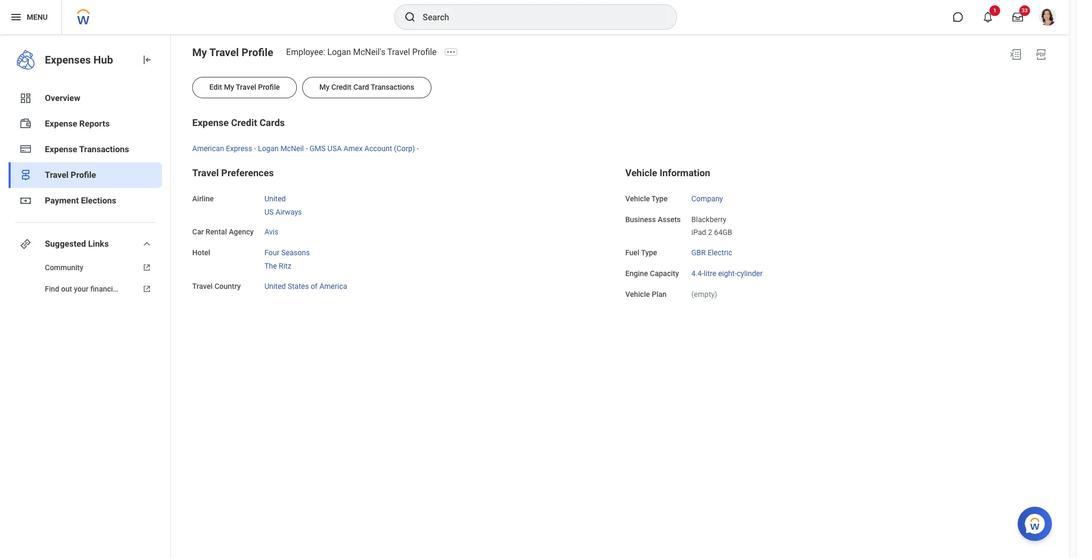 Task type: describe. For each thing, give the bounding box(es) containing it.
vehicle information button
[[625, 167, 711, 178]]

edit my travel profile
[[209, 83, 280, 91]]

my for my travel profile
[[192, 46, 207, 59]]

united states of america
[[264, 282, 347, 290]]

payment elections
[[45, 195, 116, 206]]

3 - from the left
[[417, 144, 419, 153]]

litre
[[704, 269, 717, 278]]

dollar image
[[19, 194, 32, 207]]

items selected list for airline
[[264, 192, 319, 217]]

vehicle for vehicle type
[[625, 194, 650, 203]]

business assets
[[625, 215, 681, 224]]

expense credit cards group
[[192, 116, 1048, 154]]

edit
[[209, 83, 222, 91]]

expense transactions link
[[9, 137, 162, 162]]

my inside button
[[224, 83, 234, 91]]

expense for expense credit cards
[[192, 117, 229, 128]]

cylinder
[[737, 269, 763, 278]]

expenses hub element
[[45, 52, 132, 67]]

avis
[[264, 228, 278, 236]]

type for vehicle type
[[652, 194, 668, 203]]

employee: logan mcneil's travel profile element
[[286, 47, 443, 57]]

ipad 2 64gb element
[[692, 226, 732, 237]]

travel profile link
[[9, 162, 162, 188]]

expense for expense transactions
[[45, 144, 77, 154]]

engine capacity
[[625, 269, 679, 278]]

country
[[215, 282, 241, 290]]

blackberry
[[692, 215, 727, 224]]

four seasons
[[264, 248, 310, 257]]

ext link image
[[140, 262, 153, 273]]

employee: logan mcneil's travel profile
[[286, 47, 437, 57]]

gms
[[310, 144, 326, 153]]

electric
[[708, 248, 732, 257]]

2 - from the left
[[306, 144, 308, 153]]

us
[[264, 208, 274, 216]]

transformation import image
[[140, 53, 153, 66]]

suggested links button
[[9, 231, 162, 257]]

airways
[[276, 208, 302, 216]]

Search Workday  search field
[[423, 5, 655, 29]]

menu
[[27, 13, 48, 21]]

expense credit cards button
[[192, 117, 285, 128]]

american
[[192, 144, 224, 153]]

profile logan mcneil image
[[1039, 9, 1057, 28]]

four
[[264, 248, 279, 257]]

expense credit cards
[[192, 117, 285, 128]]

mcneil's
[[353, 47, 385, 57]]

expenses hub
[[45, 53, 113, 66]]

links
[[88, 239, 109, 249]]

four seasons link
[[264, 246, 310, 257]]

ritz
[[279, 262, 291, 270]]

expenses
[[45, 53, 91, 66]]

the
[[264, 262, 277, 270]]

credit for expense
[[231, 117, 257, 128]]

us airways
[[264, 208, 302, 216]]

preferences
[[221, 167, 274, 178]]

financial
[[90, 285, 119, 293]]

menu button
[[0, 0, 62, 34]]

1
[[994, 7, 997, 13]]

being
[[137, 285, 155, 293]]

2
[[708, 228, 712, 237]]

elections
[[81, 195, 116, 206]]

gbr electric
[[692, 248, 732, 257]]

travel up edit
[[209, 46, 239, 59]]

avis link
[[264, 226, 278, 236]]

hotel
[[192, 248, 210, 257]]

my for my credit card transactions
[[319, 83, 330, 91]]

information
[[660, 167, 711, 178]]

vehicle information group
[[625, 167, 1048, 300]]

33
[[1022, 7, 1028, 13]]

american express - logan mcneil - gms usa amex account (corp) - link
[[192, 142, 419, 153]]

4.4-litre eight-cylinder link
[[692, 267, 763, 278]]

edit my travel profile button
[[192, 77, 297, 98]]

out
[[61, 285, 72, 293]]

logan inside expense credit cards group
[[258, 144, 279, 153]]

timeline milestone image
[[19, 169, 32, 182]]

rental
[[206, 228, 227, 236]]

reports
[[79, 119, 110, 129]]

find
[[45, 285, 59, 293]]

inbox large image
[[1013, 12, 1023, 22]]

profile down search icon
[[412, 47, 437, 57]]

travel preferences group
[[192, 167, 615, 292]]

(corp)
[[394, 144, 415, 153]]

seasons
[[281, 248, 310, 257]]

notifications large image
[[983, 12, 994, 22]]

company link
[[692, 192, 723, 203]]

the ritz
[[264, 262, 291, 270]]

vehicle for vehicle plan
[[625, 290, 650, 298]]

united for united states of america
[[264, 282, 286, 290]]

travel inside navigation pane region
[[45, 170, 69, 180]]

4.4-litre eight-cylinder
[[692, 269, 763, 278]]

united states of america link
[[264, 280, 347, 290]]

link image
[[19, 238, 32, 251]]

car
[[192, 228, 204, 236]]



Task type: locate. For each thing, give the bounding box(es) containing it.
my inside button
[[319, 83, 330, 91]]

employee:
[[286, 47, 325, 57]]

1 vertical spatial transactions
[[79, 144, 129, 154]]

dashboard image
[[19, 92, 32, 105]]

chevron down small image
[[140, 238, 153, 251]]

capacity
[[650, 269, 679, 278]]

my left card
[[319, 83, 330, 91]]

logan left 'mcneil'
[[258, 144, 279, 153]]

amex
[[344, 144, 363, 153]]

1 horizontal spatial credit
[[331, 83, 352, 91]]

credit inside button
[[331, 83, 352, 91]]

transactions inside button
[[371, 83, 414, 91]]

2 horizontal spatial -
[[417, 144, 419, 153]]

profile up cards
[[258, 83, 280, 91]]

well-
[[121, 285, 137, 293]]

0 vertical spatial logan
[[327, 47, 351, 57]]

travel
[[209, 46, 239, 59], [387, 47, 410, 57], [236, 83, 256, 91], [192, 167, 219, 178], [45, 170, 69, 180], [192, 282, 213, 290]]

expense down overview
[[45, 119, 77, 129]]

- right (corp)
[[417, 144, 419, 153]]

travel preferences button
[[192, 167, 274, 178]]

ext link image
[[140, 284, 153, 294]]

type right fuel
[[641, 248, 657, 257]]

payment elections link
[[9, 188, 162, 214]]

items selected list containing four seasons
[[264, 246, 327, 271]]

2 united from the top
[[264, 282, 286, 290]]

community
[[45, 263, 83, 272]]

travel left country
[[192, 282, 213, 290]]

expense
[[192, 117, 229, 128], [45, 119, 77, 129], [45, 144, 77, 154]]

type up business assets
[[652, 194, 668, 203]]

2 vehicle from the top
[[625, 194, 650, 203]]

vehicle up vehicle type
[[625, 167, 657, 178]]

view printable version (pdf) image
[[1035, 48, 1048, 61]]

0 horizontal spatial -
[[254, 144, 256, 153]]

find out your financial well-being link
[[9, 278, 162, 300]]

1 vehicle from the top
[[625, 167, 657, 178]]

3 vehicle from the top
[[625, 290, 650, 298]]

travel preferences
[[192, 167, 274, 178]]

my credit card transactions
[[319, 83, 414, 91]]

account
[[365, 144, 392, 153]]

engine
[[625, 269, 648, 278]]

type
[[652, 194, 668, 203], [641, 248, 657, 257]]

profile
[[242, 46, 273, 59], [412, 47, 437, 57], [258, 83, 280, 91], [71, 170, 96, 180]]

blackberry element
[[692, 213, 727, 224]]

export to excel image
[[1010, 48, 1022, 61]]

vehicle for vehicle information
[[625, 167, 657, 178]]

0 vertical spatial united
[[264, 194, 286, 203]]

1 horizontal spatial -
[[306, 144, 308, 153]]

fuel
[[625, 248, 640, 257]]

travel up payment
[[45, 170, 69, 180]]

credit
[[331, 83, 352, 91], [231, 117, 257, 128]]

items selected list for hotel
[[264, 246, 327, 271]]

airline
[[192, 194, 214, 203]]

credit for my
[[331, 83, 352, 91]]

expense reports
[[45, 119, 110, 129]]

1 vertical spatial type
[[641, 248, 657, 257]]

1 button
[[976, 5, 1000, 29]]

overview
[[45, 93, 80, 103]]

express
[[226, 144, 252, 153]]

items selected list containing united
[[264, 192, 319, 217]]

0 horizontal spatial credit
[[231, 117, 257, 128]]

0 horizontal spatial transactions
[[79, 144, 129, 154]]

vehicle up business
[[625, 194, 650, 203]]

find out your financial well-being
[[45, 285, 155, 293]]

0 horizontal spatial logan
[[258, 144, 279, 153]]

states
[[288, 282, 309, 290]]

4.4-
[[692, 269, 704, 278]]

64gb
[[714, 228, 732, 237]]

credit left card
[[331, 83, 352, 91]]

travel right edit
[[236, 83, 256, 91]]

profile inside button
[[258, 83, 280, 91]]

travel right mcneil's
[[387, 47, 410, 57]]

vehicle down the engine
[[625, 290, 650, 298]]

1 vertical spatial united
[[264, 282, 286, 290]]

my
[[192, 46, 207, 59], [224, 83, 234, 91], [319, 83, 330, 91]]

- right express
[[254, 144, 256, 153]]

task pay image
[[19, 118, 32, 130]]

profile up edit my travel profile
[[242, 46, 273, 59]]

travel country
[[192, 282, 241, 290]]

overview link
[[9, 85, 162, 111]]

items selected list containing blackberry
[[692, 213, 750, 238]]

payment
[[45, 195, 79, 206]]

usa
[[328, 144, 342, 153]]

united up the us
[[264, 194, 286, 203]]

america
[[320, 282, 347, 290]]

0 vertical spatial transactions
[[371, 83, 414, 91]]

assets
[[658, 215, 681, 224]]

ipad 2 64gb
[[692, 228, 732, 237]]

travel profile
[[45, 170, 96, 180]]

transactions right card
[[371, 83, 414, 91]]

suggested links
[[45, 239, 109, 249]]

gbr electric link
[[692, 246, 732, 257]]

expense up "american"
[[192, 117, 229, 128]]

united
[[264, 194, 286, 203], [264, 282, 286, 290]]

united down the ritz
[[264, 282, 286, 290]]

1 - from the left
[[254, 144, 256, 153]]

credit inside group
[[231, 117, 257, 128]]

eight-
[[718, 269, 737, 278]]

united link
[[264, 192, 286, 203]]

items selected list
[[264, 192, 319, 217], [692, 213, 750, 238], [264, 246, 327, 271]]

logan left mcneil's
[[327, 47, 351, 57]]

my right transformation import image
[[192, 46, 207, 59]]

hub
[[93, 53, 113, 66]]

navigation pane region
[[0, 34, 171, 558]]

credit card image
[[19, 143, 32, 155]]

united inside the items selected list
[[264, 194, 286, 203]]

ipad
[[692, 228, 706, 237]]

transactions inside navigation pane region
[[79, 144, 129, 154]]

vehicle plan
[[625, 290, 667, 298]]

travel inside button
[[236, 83, 256, 91]]

1 vertical spatial logan
[[258, 144, 279, 153]]

expense up travel profile
[[45, 144, 77, 154]]

0 vertical spatial credit
[[331, 83, 352, 91]]

travel down "american"
[[192, 167, 219, 178]]

1 vertical spatial vehicle
[[625, 194, 650, 203]]

profile down 'expense transactions' link
[[71, 170, 96, 180]]

suggested
[[45, 239, 86, 249]]

credit up express
[[231, 117, 257, 128]]

0 vertical spatial vehicle
[[625, 167, 657, 178]]

transactions down reports
[[79, 144, 129, 154]]

0 vertical spatial type
[[652, 194, 668, 203]]

of
[[311, 282, 318, 290]]

1 vertical spatial credit
[[231, 117, 257, 128]]

(empty)
[[692, 290, 717, 298]]

company
[[692, 194, 723, 203]]

vehicle information
[[625, 167, 711, 178]]

- left gms
[[306, 144, 308, 153]]

expense transactions
[[45, 144, 129, 154]]

american express - logan mcneil - gms usa amex account (corp) -
[[192, 144, 419, 153]]

fuel type
[[625, 248, 657, 257]]

agency
[[229, 228, 254, 236]]

profile inside navigation pane region
[[71, 170, 96, 180]]

1 horizontal spatial logan
[[327, 47, 351, 57]]

suggested links element
[[9, 257, 162, 300]]

items selected list inside vehicle information group
[[692, 213, 750, 238]]

expense inside group
[[192, 117, 229, 128]]

1 horizontal spatial transactions
[[371, 83, 414, 91]]

items selected list for business assets
[[692, 213, 750, 238]]

0 horizontal spatial my
[[192, 46, 207, 59]]

expense reports link
[[9, 111, 162, 137]]

my credit card transactions button
[[302, 77, 431, 98]]

2 vertical spatial vehicle
[[625, 290, 650, 298]]

card
[[353, 83, 369, 91]]

vehicle type
[[625, 194, 668, 203]]

the ritz link
[[264, 259, 291, 270]]

my right edit
[[224, 83, 234, 91]]

workday assistant region
[[1018, 503, 1057, 541]]

2 horizontal spatial my
[[319, 83, 330, 91]]

my travel profile
[[192, 46, 273, 59]]

plan
[[652, 290, 667, 298]]

1 united from the top
[[264, 194, 286, 203]]

gbr
[[692, 248, 706, 257]]

1 horizontal spatial my
[[224, 83, 234, 91]]

justify image
[[10, 11, 22, 24]]

search image
[[404, 11, 416, 24]]

type for fuel type
[[641, 248, 657, 257]]

expense for expense reports
[[45, 119, 77, 129]]

transactions
[[371, 83, 414, 91], [79, 144, 129, 154]]

33 button
[[1006, 5, 1030, 29]]

your
[[74, 285, 89, 293]]

united inside "link"
[[264, 282, 286, 290]]

united for the united link
[[264, 194, 286, 203]]



Task type: vqa. For each thing, say whether or not it's contained in the screenshot.
My Credit Card Transactions button
yes



